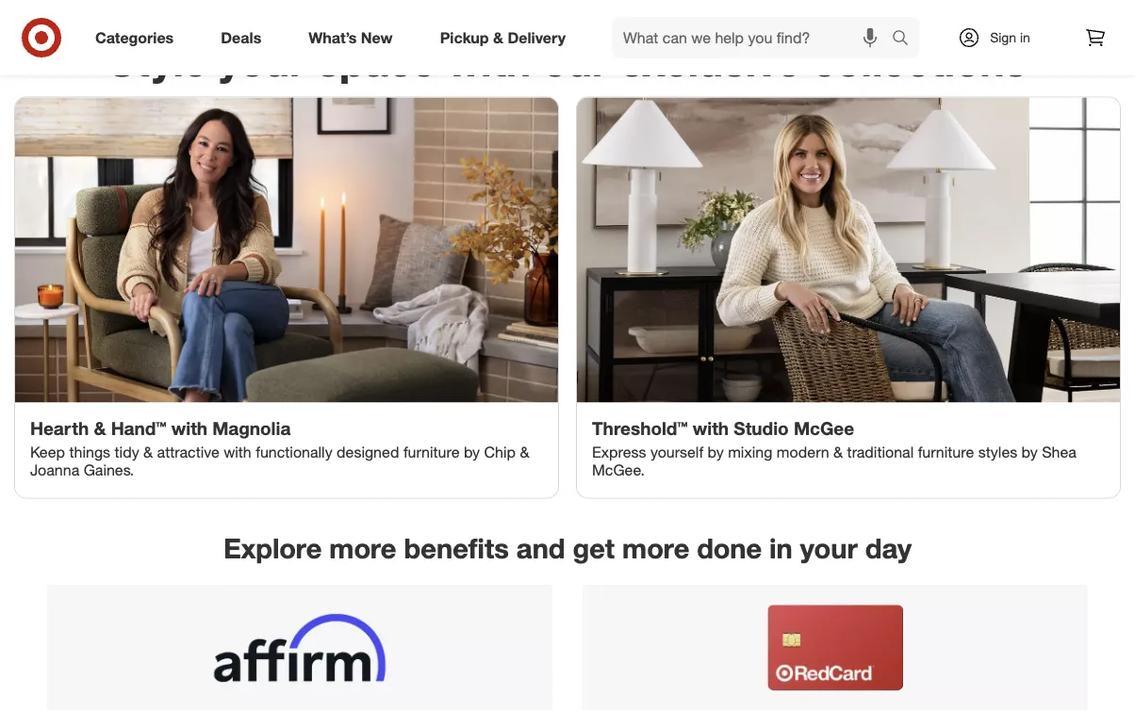 Task type: describe. For each thing, give the bounding box(es) containing it.
categories
[[95, 28, 174, 47]]

categories link
[[79, 17, 197, 58]]

explore
[[223, 532, 322, 566]]

& right tidy in the bottom of the page
[[143, 443, 153, 462]]

space
[[317, 35, 436, 86]]

express
[[592, 443, 646, 462]]

0 horizontal spatial your
[[219, 35, 306, 86]]

what's new
[[309, 28, 393, 47]]

pickup
[[440, 28, 489, 47]]

pickup & delivery
[[440, 28, 566, 47]]

1 more from the left
[[329, 532, 397, 566]]

by inside hearth & hand ™ with magnolia keep things tidy & attractive with functionally designed furniture by chip & joanna gaines.
[[464, 443, 480, 462]]

delivery
[[508, 28, 566, 47]]

yourself
[[651, 443, 704, 462]]

mcgee.
[[592, 461, 645, 479]]

1 vertical spatial in
[[769, 532, 793, 566]]

2 more from the left
[[622, 532, 690, 566]]

our
[[542, 35, 608, 86]]

functionally
[[256, 443, 333, 462]]

collections
[[812, 35, 1027, 86]]

deals
[[221, 28, 261, 47]]

magnolia
[[212, 418, 291, 440]]

chip
[[484, 443, 516, 462]]

sign in
[[990, 29, 1030, 46]]

things
[[69, 443, 110, 462]]

new
[[361, 28, 393, 47]]

furniture inside hearth & hand ™ with magnolia keep things tidy & attractive with functionally designed furniture by chip & joanna gaines.
[[403, 443, 460, 462]]

sign
[[990, 29, 1017, 46]]

™ inside threshold ™ with studio mcgee express yourself by mixing modern & traditional furniture styles by shea mcgee.
[[677, 418, 688, 440]]

& inside threshold ™ with studio mcgee express yourself by mixing modern & traditional furniture styles by shea mcgee.
[[834, 443, 843, 462]]

exclusive
[[620, 35, 801, 86]]

with inside threshold ™ with studio mcgee express yourself by mixing modern & traditional furniture styles by shea mcgee.
[[693, 418, 729, 440]]

sign in link
[[942, 17, 1060, 58]]

benefits
[[404, 532, 509, 566]]

threshold
[[592, 418, 677, 440]]

pickup & delivery link
[[424, 17, 589, 58]]

& right chip
[[520, 443, 529, 462]]

explore more benefits and get more done in your day
[[223, 532, 912, 566]]

shea
[[1042, 443, 1077, 462]]

styles
[[978, 443, 1018, 462]]

designed
[[337, 443, 399, 462]]

hand
[[111, 418, 156, 440]]

& up things
[[94, 418, 106, 440]]



Task type: vqa. For each thing, say whether or not it's contained in the screenshot.
BOWL
no



Task type: locate. For each thing, give the bounding box(es) containing it.
by left 'mixing'
[[708, 443, 724, 462]]

gaines.
[[84, 461, 134, 479]]

0 horizontal spatial by
[[464, 443, 480, 462]]

0 horizontal spatial more
[[329, 532, 397, 566]]

& right pickup
[[493, 28, 503, 47]]

get
[[573, 532, 615, 566]]

search button
[[883, 17, 929, 62]]

more right get
[[622, 532, 690, 566]]

hearth
[[30, 418, 89, 440]]

keep
[[30, 443, 65, 462]]

mcgee
[[794, 418, 854, 440]]

0 vertical spatial your
[[219, 35, 306, 86]]

furniture
[[403, 443, 460, 462], [918, 443, 974, 462]]

your
[[219, 35, 306, 86], [800, 532, 858, 566]]

What can we help you find? suggestions appear below search field
[[612, 17, 897, 58]]

2 ™ from the left
[[677, 418, 688, 440]]

™ inside hearth & hand ™ with magnolia keep things tidy & attractive with functionally designed furniture by chip & joanna gaines.
[[156, 418, 166, 440]]

threshold ™ with studio mcgee express yourself by mixing modern & traditional furniture styles by shea mcgee.
[[592, 418, 1077, 479]]

and
[[516, 532, 565, 566]]

furniture right designed
[[403, 443, 460, 462]]

your left what's
[[219, 35, 306, 86]]

1 horizontal spatial in
[[1020, 29, 1030, 46]]

style your space with our exclusive collections
[[108, 35, 1027, 86]]

0 vertical spatial in
[[1020, 29, 1030, 46]]

&
[[493, 28, 503, 47], [94, 418, 106, 440], [143, 443, 153, 462], [520, 443, 529, 462], [834, 443, 843, 462]]

more
[[329, 532, 397, 566], [622, 532, 690, 566]]

traditional
[[847, 443, 914, 462]]

by
[[464, 443, 480, 462], [708, 443, 724, 462], [1022, 443, 1038, 462]]

in right sign
[[1020, 29, 1030, 46]]

™ up yourself
[[677, 418, 688, 440]]

2 by from the left
[[708, 443, 724, 462]]

deals link
[[205, 17, 285, 58]]

by left shea
[[1022, 443, 1038, 462]]

by left chip
[[464, 443, 480, 462]]

1 horizontal spatial ™
[[677, 418, 688, 440]]

what's new link
[[293, 17, 416, 58]]

2 horizontal spatial by
[[1022, 443, 1038, 462]]

attractive
[[157, 443, 219, 462]]

done
[[697, 532, 762, 566]]

furniture inside threshold ™ with studio mcgee express yourself by mixing modern & traditional furniture styles by shea mcgee.
[[918, 443, 974, 462]]

1 horizontal spatial more
[[622, 532, 690, 566]]

1 ™ from the left
[[156, 418, 166, 440]]

joanna
[[30, 461, 79, 479]]

mixing
[[728, 443, 773, 462]]

more right explore
[[329, 532, 397, 566]]

what's
[[309, 28, 357, 47]]

1 furniture from the left
[[403, 443, 460, 462]]

1 horizontal spatial by
[[708, 443, 724, 462]]

0 horizontal spatial furniture
[[403, 443, 460, 462]]

with
[[447, 35, 531, 86], [171, 418, 208, 440], [693, 418, 729, 440], [224, 443, 252, 462]]

0 horizontal spatial in
[[769, 532, 793, 566]]

™
[[156, 418, 166, 440], [677, 418, 688, 440]]

™ up attractive
[[156, 418, 166, 440]]

hearth & hand ™ with magnolia keep things tidy & attractive with functionally designed furniture by chip & joanna gaines.
[[30, 418, 529, 479]]

tidy
[[115, 443, 139, 462]]

modern
[[777, 443, 829, 462]]

in right 'done'
[[769, 532, 793, 566]]

style
[[108, 35, 207, 86]]

1 vertical spatial your
[[800, 532, 858, 566]]

1 horizontal spatial your
[[800, 532, 858, 566]]

studio
[[734, 418, 789, 440]]

day
[[865, 532, 912, 566]]

your left day
[[800, 532, 858, 566]]

1 horizontal spatial furniture
[[918, 443, 974, 462]]

& down mcgee
[[834, 443, 843, 462]]

0 horizontal spatial ™
[[156, 418, 166, 440]]

in
[[1020, 29, 1030, 46], [769, 532, 793, 566]]

2 furniture from the left
[[918, 443, 974, 462]]

search
[[883, 30, 929, 49]]

3 by from the left
[[1022, 443, 1038, 462]]

furniture left styles
[[918, 443, 974, 462]]

1 by from the left
[[464, 443, 480, 462]]



